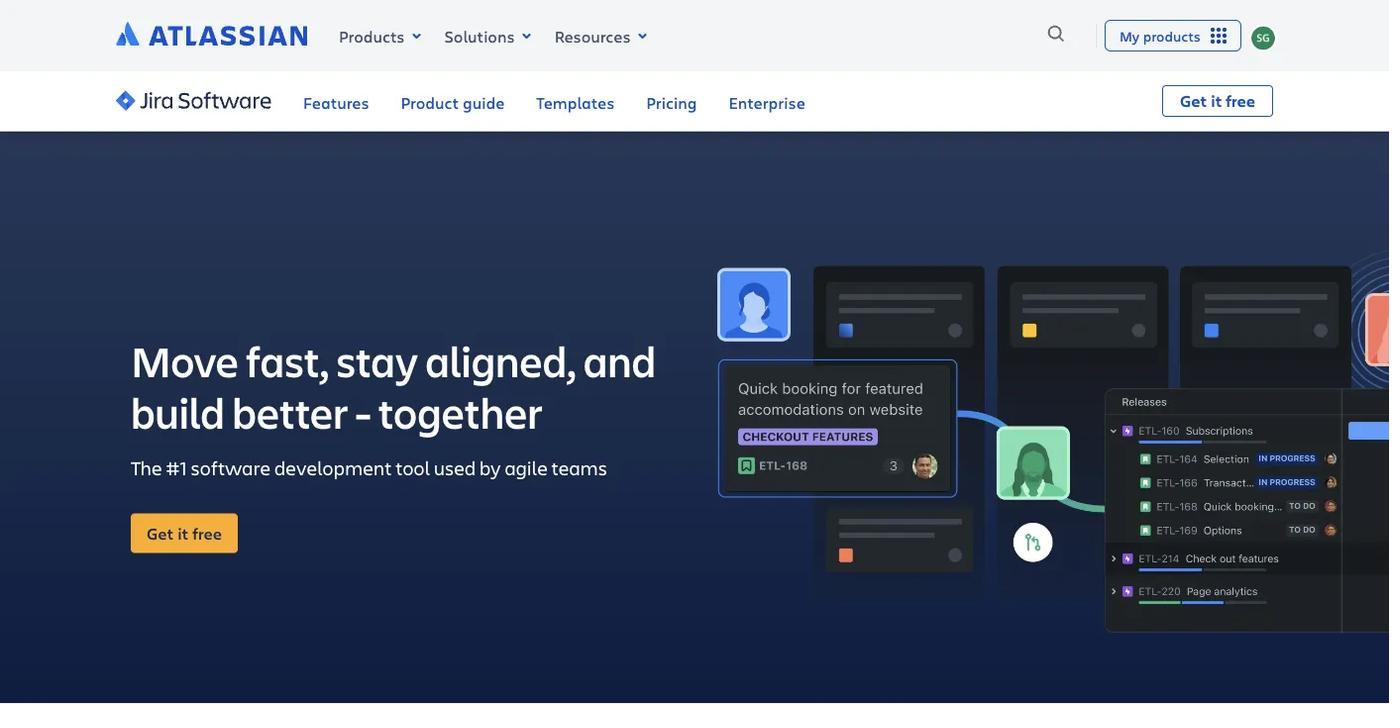 Task type: vqa. For each thing, say whether or not it's contained in the screenshot.
'Payments & Refunds'
no



Task type: describe. For each thing, give the bounding box(es) containing it.
software
[[191, 455, 271, 481]]

features
[[303, 92, 369, 113]]

illustration demonstrating workflows in jira software image
[[712, 241, 1389, 648]]

0 horizontal spatial get it free link
[[131, 514, 238, 553]]

together
[[378, 384, 542, 442]]

0 horizontal spatial it
[[178, 523, 189, 544]]

better
[[232, 384, 348, 442]]

enterprise link
[[729, 79, 805, 129]]

and
[[583, 332, 656, 390]]

jira software logo image
[[116, 77, 271, 125]]

get for the leftmost get it free link
[[147, 523, 174, 544]]

-
[[355, 384, 371, 442]]

the #1 software development tool used by agile teams
[[131, 455, 607, 481]]

free for the leftmost get it free link
[[192, 523, 222, 544]]

pricing link
[[646, 79, 697, 129]]

move fast, stay aligned, and build better - together
[[131, 332, 656, 442]]

#1
[[166, 455, 187, 481]]

guide
[[463, 92, 505, 113]]

products
[[339, 25, 405, 46]]

fast,
[[246, 332, 329, 390]]

search image
[[1040, 18, 1072, 50]]

build
[[131, 384, 225, 442]]

used
[[434, 455, 476, 481]]

1 horizontal spatial it
[[1211, 90, 1222, 111]]

product guide link
[[401, 79, 505, 129]]

resources link
[[543, 22, 657, 50]]

enterprise
[[729, 92, 805, 113]]

product
[[401, 92, 459, 113]]

tool
[[396, 455, 430, 481]]

by
[[480, 455, 501, 481]]

development
[[274, 455, 392, 481]]



Task type: locate. For each thing, give the bounding box(es) containing it.
1 horizontal spatial free
[[1226, 90, 1255, 111]]

solutions link
[[432, 22, 541, 50]]

0 vertical spatial get it free link
[[1162, 85, 1273, 117]]

pricing
[[646, 92, 697, 113]]

agile
[[505, 455, 548, 481]]

1 horizontal spatial get it free
[[1180, 90, 1255, 111]]

0 horizontal spatial get it free
[[147, 523, 222, 544]]

get it free link
[[1162, 85, 1273, 117], [131, 514, 238, 553]]

free for get it free link to the top
[[1226, 90, 1255, 111]]

0 vertical spatial get it free
[[1180, 90, 1255, 111]]

get it free
[[1180, 90, 1255, 111], [147, 523, 222, 544]]

resources
[[554, 25, 631, 46]]

1 horizontal spatial get
[[1180, 90, 1207, 111]]

1 vertical spatial get it free
[[147, 523, 222, 544]]

1 vertical spatial get it free link
[[131, 514, 238, 553]]

get it free down #1
[[147, 523, 222, 544]]

app switcher image
[[1207, 24, 1231, 48]]

atlassian logo image
[[116, 19, 307, 52]]

product guide
[[401, 92, 505, 113]]

features link
[[303, 79, 369, 129]]

get it free for get it free link to the top
[[1180, 90, 1255, 111]]

the
[[131, 455, 162, 481]]

get down "the"
[[147, 523, 174, 544]]

0 horizontal spatial free
[[192, 523, 222, 544]]

free
[[1226, 90, 1255, 111], [192, 523, 222, 544]]

0 horizontal spatial get
[[147, 523, 174, 544]]

0 vertical spatial it
[[1211, 90, 1222, 111]]

get for get it free link to the top
[[1180, 90, 1207, 111]]

free down sam green image
[[1226, 90, 1255, 111]]

0 vertical spatial free
[[1226, 90, 1255, 111]]

get it free for the leftmost get it free link
[[147, 523, 222, 544]]

sam green image
[[1251, 26, 1275, 50]]

solutions
[[444, 25, 515, 46]]

get down app switcher image
[[1180, 90, 1207, 111]]

get it free link down app switcher image
[[1162, 85, 1273, 117]]

it
[[1211, 90, 1222, 111], [178, 523, 189, 544]]

templates link
[[536, 79, 615, 129]]

free down "software"
[[192, 523, 222, 544]]

it down #1
[[178, 523, 189, 544]]

teams
[[551, 455, 607, 481]]

it down app switcher image
[[1211, 90, 1222, 111]]

1 vertical spatial get
[[147, 523, 174, 544]]

1 vertical spatial it
[[178, 523, 189, 544]]

move
[[131, 332, 239, 390]]

products link
[[327, 22, 430, 50]]

get
[[1180, 90, 1207, 111], [147, 523, 174, 544]]

get it free down app switcher image
[[1180, 90, 1255, 111]]

0 vertical spatial get
[[1180, 90, 1207, 111]]

1 vertical spatial free
[[192, 523, 222, 544]]

aligned,
[[425, 332, 576, 390]]

stay
[[336, 332, 418, 390]]

templates
[[536, 92, 615, 113]]

1 horizontal spatial get it free link
[[1162, 85, 1273, 117]]

get it free link down #1
[[131, 514, 238, 553]]



